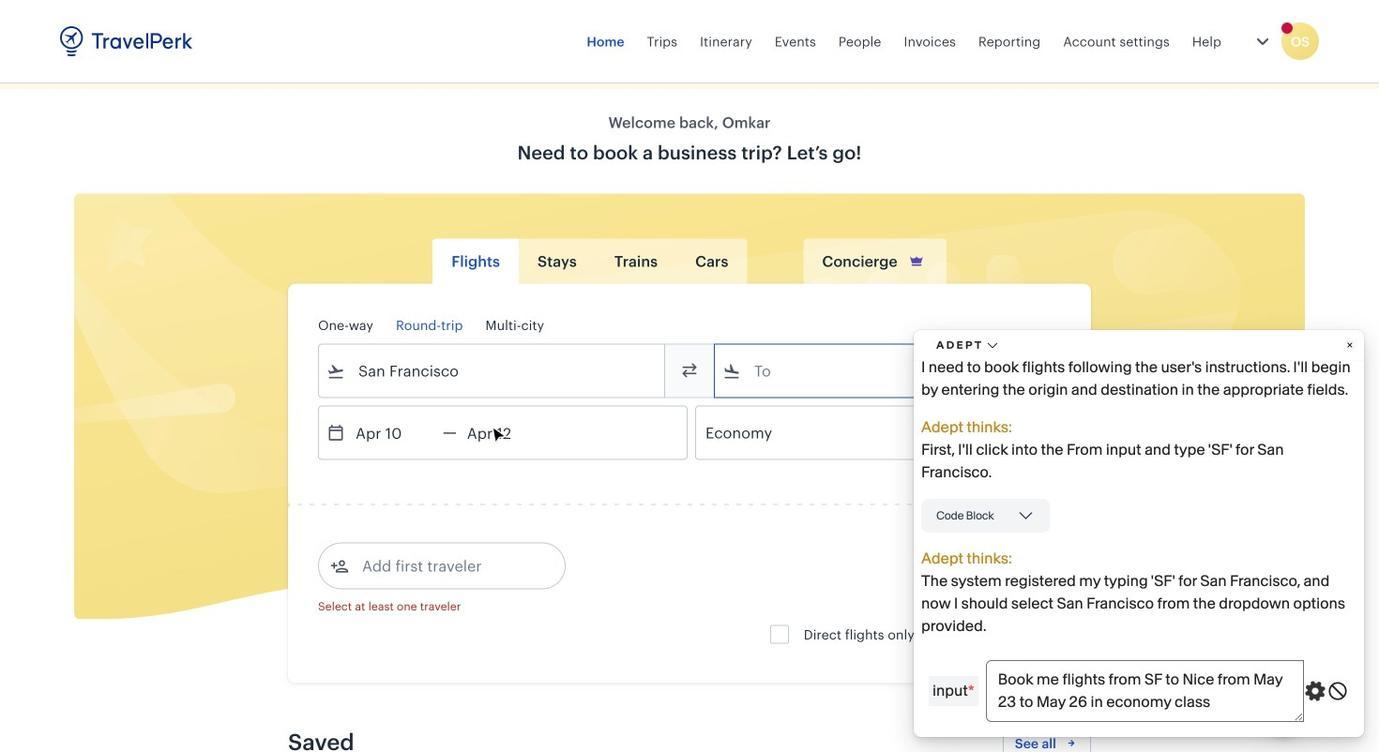 Task type: locate. For each thing, give the bounding box(es) containing it.
From search field
[[345, 356, 640, 386]]



Task type: describe. For each thing, give the bounding box(es) containing it.
To search field
[[741, 356, 1036, 386]]

Return text field
[[457, 407, 554, 459]]

Depart text field
[[345, 407, 443, 459]]

Add first traveler search field
[[349, 551, 544, 581]]



Task type: vqa. For each thing, say whether or not it's contained in the screenshot.
To search field
yes



